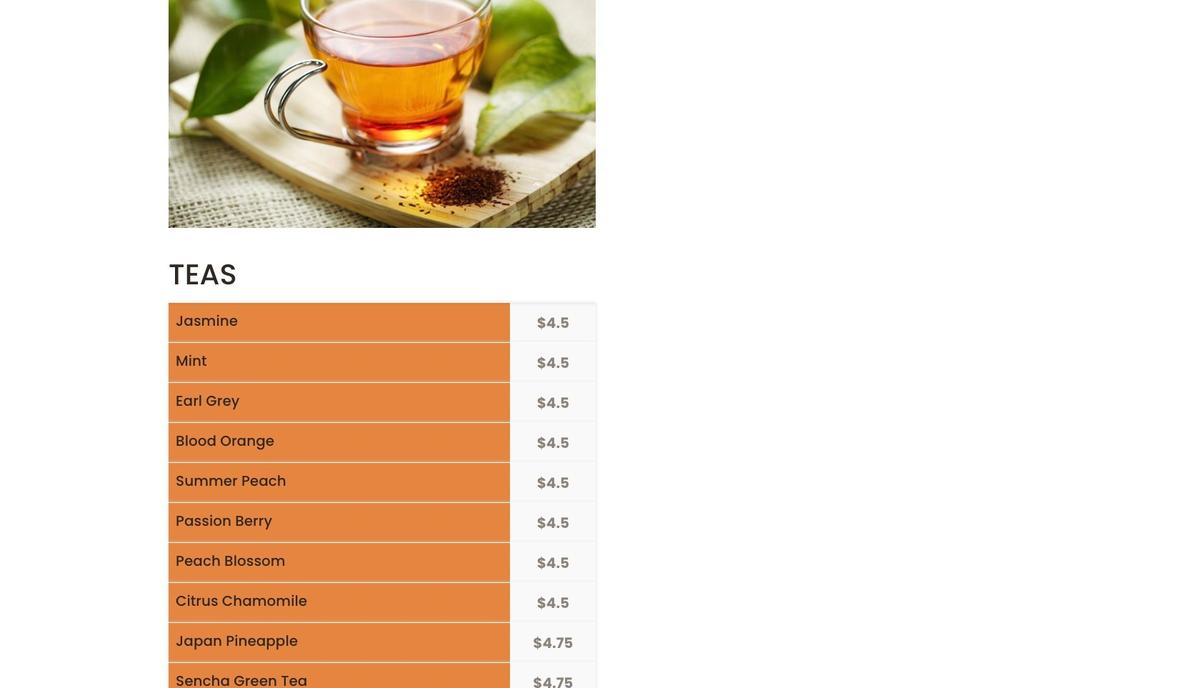 Task type: vqa. For each thing, say whether or not it's contained in the screenshot.
tea image
yes



Task type: describe. For each thing, give the bounding box(es) containing it.
tea image
[[169, 0, 596, 228]]



